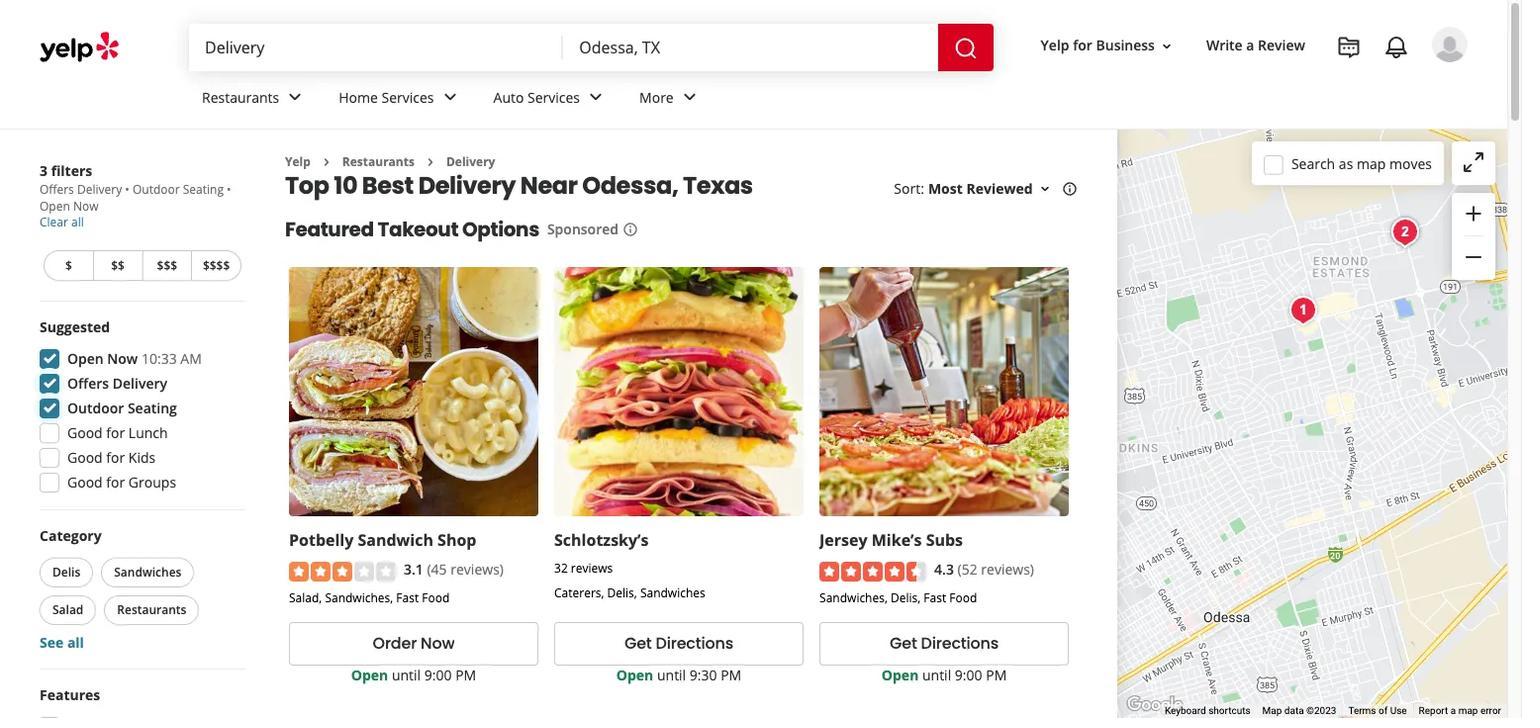 Task type: vqa. For each thing, say whether or not it's contained in the screenshot.
Google image
yes



Task type: locate. For each thing, give the bounding box(es) containing it.
1 good from the top
[[67, 424, 103, 443]]

1 horizontal spatial get directions
[[890, 633, 999, 656]]

groups
[[129, 473, 176, 492]]

fast
[[396, 590, 419, 607], [924, 590, 947, 607]]

2 vertical spatial now
[[421, 633, 455, 656]]

map
[[1263, 706, 1283, 717]]

review
[[1259, 36, 1306, 55]]

for for business
[[1074, 36, 1093, 55]]

1 horizontal spatial restaurants link
[[342, 153, 415, 170]]

1 vertical spatial group
[[34, 318, 246, 499]]

0 horizontal spatial sandwiches
[[114, 564, 182, 581]]

for for groups
[[106, 473, 125, 492]]

restaurants down sandwiches button
[[117, 602, 187, 619]]

services right auto
[[528, 88, 580, 107]]

salad,
[[289, 590, 322, 607]]

1 horizontal spatial outdoor
[[133, 181, 180, 198]]

for
[[1074, 36, 1093, 55], [106, 424, 125, 443], [106, 449, 125, 467], [106, 473, 125, 492]]

error
[[1481, 706, 1502, 717]]

top
[[285, 170, 329, 202]]

0 horizontal spatial pm
[[456, 666, 477, 685]]

good for kids
[[67, 449, 156, 467]]

1 vertical spatial a
[[1451, 706, 1457, 717]]

data
[[1285, 706, 1305, 717]]

directions up 9:30
[[656, 633, 734, 656]]

0 vertical spatial yelp
[[1041, 36, 1070, 55]]

get directions down the "sandwiches, delis, fast food" at the bottom right of the page
[[890, 633, 999, 656]]

24 chevron down v2 image for more
[[678, 86, 702, 109]]

3 until from the left
[[923, 666, 952, 685]]

3.1 star rating image
[[289, 562, 396, 582]]

for down good for lunch
[[106, 449, 125, 467]]

0 horizontal spatial until
[[392, 666, 421, 685]]

map right as
[[1358, 154, 1387, 173]]

restaurants right 16 chevron right v2 icon
[[342, 153, 415, 170]]

1 horizontal spatial sandwiches,
[[820, 590, 888, 607]]

none field "find"
[[205, 37, 548, 58]]

good down good for kids at the bottom of the page
[[67, 473, 103, 492]]

delivery link
[[447, 153, 496, 170]]

$$
[[111, 257, 125, 274]]

open
[[40, 198, 70, 215], [67, 350, 104, 368], [351, 666, 388, 685], [617, 666, 654, 685], [882, 666, 919, 685]]

outdoor
[[133, 181, 180, 198], [67, 399, 124, 418]]

open until 9:00 pm
[[351, 666, 477, 685], [882, 666, 1007, 685]]

3.1
[[404, 561, 424, 580]]

2 food from the left
[[950, 590, 978, 607]]

1 horizontal spatial none field
[[580, 37, 922, 58]]

None field
[[205, 37, 548, 58], [580, 37, 922, 58]]

0 vertical spatial map
[[1358, 154, 1387, 173]]

0 horizontal spatial 9:00
[[425, 666, 452, 685]]

0 horizontal spatial services
[[382, 88, 434, 107]]

0 vertical spatial now
[[73, 198, 99, 215]]

good up good for kids at the bottom of the page
[[67, 424, 103, 443]]

schlotzsky's 32 reviews caterers, delis, sandwiches
[[555, 530, 706, 602]]

2 horizontal spatial now
[[421, 633, 455, 656]]

keyboard shortcuts
[[1165, 706, 1251, 717]]

16 chevron right v2 image
[[423, 154, 439, 170]]

1 vertical spatial all
[[67, 634, 84, 653]]

offers down 3
[[40, 181, 74, 198]]

1 fast from the left
[[396, 590, 419, 607]]

services inside home services link
[[382, 88, 434, 107]]

delivery
[[447, 153, 496, 170], [418, 170, 516, 202], [77, 181, 122, 198], [113, 374, 167, 393]]

get down the "sandwiches, delis, fast food" at the bottom right of the page
[[890, 633, 918, 656]]

16 info v2 image
[[623, 222, 639, 238]]

0 vertical spatial restaurants link
[[186, 71, 323, 129]]

4.3 star rating image
[[820, 562, 927, 582]]

1 horizontal spatial 24 chevron down v2 image
[[584, 86, 608, 109]]

good for good for groups
[[67, 473, 103, 492]]

directions down (52
[[921, 633, 999, 656]]

of
[[1379, 706, 1388, 717]]

open until 9:00 pm down the "sandwiches, delis, fast food" at the bottom right of the page
[[882, 666, 1007, 685]]

yelp inside 'button'
[[1041, 36, 1070, 55]]

2 vertical spatial group
[[36, 527, 246, 654]]

0 vertical spatial a
[[1247, 36, 1255, 55]]

fast down "4.3"
[[924, 590, 947, 607]]

now right order
[[421, 633, 455, 656]]

delis, down the 4.3 star rating image
[[891, 590, 921, 607]]

delivery right 16 chevron right v2 image
[[447, 153, 496, 170]]

2 get directions link from the left
[[820, 623, 1070, 666]]

1 horizontal spatial yelp
[[1041, 36, 1070, 55]]

all right clear
[[71, 214, 84, 231]]

2 24 chevron down v2 image from the left
[[584, 86, 608, 109]]

seating up $$$$
[[183, 181, 224, 198]]

0 horizontal spatial directions
[[656, 633, 734, 656]]

0 vertical spatial all
[[71, 214, 84, 231]]

potbelly sandwich shop link
[[289, 530, 477, 552]]

2 good from the top
[[67, 449, 103, 467]]

0 vertical spatial seating
[[183, 181, 224, 198]]

yelp left 16 chevron right v2 icon
[[285, 153, 311, 170]]

now right clear
[[73, 198, 99, 215]]

0 horizontal spatial food
[[422, 590, 450, 607]]

outdoor down offers delivery
[[67, 399, 124, 418]]

food down (52
[[950, 590, 978, 607]]

all right see
[[67, 634, 84, 653]]

reviews) for order now
[[451, 561, 504, 580]]

1 directions from the left
[[656, 633, 734, 656]]

for left business
[[1074, 36, 1093, 55]]

search image
[[954, 36, 978, 60]]

1 vertical spatial outdoor
[[67, 399, 124, 418]]

0 horizontal spatial delis,
[[608, 586, 637, 602]]

map region
[[1083, 0, 1523, 719]]

get directions link down the "sandwiches, delis, fast food" at the bottom right of the page
[[820, 623, 1070, 666]]

1 horizontal spatial delis,
[[891, 590, 921, 607]]

0 vertical spatial outdoor
[[133, 181, 180, 198]]

2 horizontal spatial pm
[[986, 666, 1007, 685]]

0 horizontal spatial now
[[73, 198, 99, 215]]

1 horizontal spatial a
[[1451, 706, 1457, 717]]

report a map error link
[[1420, 706, 1502, 717]]

restaurants inside business categories element
[[202, 88, 279, 107]]

shortcuts
[[1209, 706, 1251, 717]]

sandwiches inside sandwiches button
[[114, 564, 182, 581]]

0 horizontal spatial 24 chevron down v2 image
[[438, 86, 462, 109]]

sandwiches up restaurants button
[[114, 564, 182, 581]]

user actions element
[[1025, 25, 1496, 147]]

offers up outdoor seating
[[67, 374, 109, 393]]

None search field
[[189, 24, 998, 71]]

texas
[[683, 170, 753, 202]]

features
[[40, 686, 100, 705]]

clear
[[40, 214, 68, 231]]

restaurants for restaurants button
[[117, 602, 187, 619]]

1 vertical spatial sandwiches
[[641, 586, 706, 602]]

features group
[[34, 686, 246, 719]]

1 services from the left
[[382, 88, 434, 107]]

3.1 (45 reviews)
[[404, 561, 504, 580]]

get directions up open until 9:30 pm
[[625, 633, 734, 656]]

2 9:00 from the left
[[955, 666, 983, 685]]

delis, inside schlotzsky's 32 reviews caterers, delis, sandwiches
[[608, 586, 637, 602]]

24 chevron down v2 image inside more link
[[678, 86, 702, 109]]

16 chevron right v2 image
[[319, 154, 335, 170]]

until
[[392, 666, 421, 685], [657, 666, 686, 685], [923, 666, 952, 685]]

search
[[1292, 154, 1336, 173]]

sandwiches,
[[325, 590, 393, 607], [820, 590, 888, 607]]

1 get directions link from the left
[[555, 623, 804, 666]]

0 vertical spatial offers
[[40, 181, 74, 198]]

write
[[1207, 36, 1243, 55]]

open down the "sandwiches, delis, fast food" at the bottom right of the page
[[882, 666, 919, 685]]

shop
[[438, 530, 477, 552]]

get up open until 9:30 pm
[[625, 633, 652, 656]]

get for schlotzsky's
[[625, 633, 652, 656]]

open down order
[[351, 666, 388, 685]]

1 vertical spatial now
[[107, 350, 138, 368]]

Find text field
[[205, 37, 548, 58]]

write a review link
[[1199, 28, 1314, 64]]

1 9:00 from the left
[[425, 666, 452, 685]]

pm
[[456, 666, 477, 685], [721, 666, 742, 685], [986, 666, 1007, 685]]

1 open until 9:00 pm from the left
[[351, 666, 477, 685]]

2 get from the left
[[890, 633, 918, 656]]

seating up lunch
[[128, 399, 177, 418]]

1 horizontal spatial services
[[528, 88, 580, 107]]

0 vertical spatial good
[[67, 424, 103, 443]]

sandwiches, down '3.1 star rating' image
[[325, 590, 393, 607]]

reviews)
[[451, 561, 504, 580], [982, 561, 1035, 580]]

3 pm from the left
[[986, 666, 1007, 685]]

1 reviews) from the left
[[451, 561, 504, 580]]

get directions
[[625, 633, 734, 656], [890, 633, 999, 656]]

until left 9:30
[[657, 666, 686, 685]]

services inside "auto services" link
[[528, 88, 580, 107]]

food down (45
[[422, 590, 450, 607]]

outdoor up $$$ button
[[133, 181, 180, 198]]

terms
[[1349, 706, 1377, 717]]

0 horizontal spatial none field
[[205, 37, 548, 58]]

now up offers delivery
[[107, 350, 138, 368]]

keyboard
[[1165, 706, 1207, 717]]

food for directions
[[950, 590, 978, 607]]

2 get directions from the left
[[890, 633, 999, 656]]

sandwiches up open until 9:30 pm
[[641, 586, 706, 602]]

$$$
[[157, 257, 177, 274]]

a right the write
[[1247, 36, 1255, 55]]

a right report on the right bottom
[[1451, 706, 1457, 717]]

food
[[422, 590, 450, 607], [950, 590, 978, 607]]

0 horizontal spatial •
[[125, 181, 130, 198]]

24 chevron down v2 image for auto services
[[584, 86, 608, 109]]

reviews) right (52
[[982, 561, 1035, 580]]

1 vertical spatial restaurants link
[[342, 153, 415, 170]]

2 horizontal spatial 24 chevron down v2 image
[[678, 86, 702, 109]]

1 vertical spatial yelp
[[285, 153, 311, 170]]

3 24 chevron down v2 image from the left
[[678, 86, 702, 109]]

good for good for kids
[[67, 449, 103, 467]]

1 food from the left
[[422, 590, 450, 607]]

sandwiches, delis, fast food
[[820, 590, 978, 607]]

2 vertical spatial good
[[67, 473, 103, 492]]

get directions link for jersey mike's subs
[[820, 623, 1070, 666]]

1 vertical spatial restaurants
[[342, 153, 415, 170]]

0 horizontal spatial get directions
[[625, 633, 734, 656]]

0 horizontal spatial open until 9:00 pm
[[351, 666, 477, 685]]

1 horizontal spatial fast
[[924, 590, 947, 607]]

1 horizontal spatial get directions link
[[820, 623, 1070, 666]]

options
[[462, 216, 540, 244]]

yelp left business
[[1041, 36, 1070, 55]]

2 open until 9:00 pm from the left
[[882, 666, 1007, 685]]

yelp for yelp link
[[285, 153, 311, 170]]

reviews) down the shop
[[451, 561, 504, 580]]

0 horizontal spatial outdoor
[[67, 399, 124, 418]]

9:00 for now
[[425, 666, 452, 685]]

0 horizontal spatial restaurants
[[117, 602, 187, 619]]

restaurants left 24 chevron down v2 icon
[[202, 88, 279, 107]]

$$ button
[[93, 251, 142, 281]]

services
[[382, 88, 434, 107], [528, 88, 580, 107]]

24 chevron down v2 image inside "auto services" link
[[584, 86, 608, 109]]

write a review
[[1207, 36, 1306, 55]]

2 until from the left
[[657, 666, 686, 685]]

1 get from the left
[[625, 633, 652, 656]]

1 horizontal spatial reviews)
[[982, 561, 1035, 580]]

1 vertical spatial good
[[67, 449, 103, 467]]

1 none field from the left
[[205, 37, 548, 58]]

1 horizontal spatial restaurants
[[202, 88, 279, 107]]

now inside 3 filters offers delivery • outdoor seating • open now clear all
[[73, 198, 99, 215]]

2 vertical spatial restaurants
[[117, 602, 187, 619]]

•
[[125, 181, 130, 198], [227, 181, 231, 198]]

map for error
[[1459, 706, 1479, 717]]

restaurants link
[[186, 71, 323, 129], [342, 153, 415, 170]]

get
[[625, 633, 652, 656], [890, 633, 918, 656]]

delivery down the open now 10:33 am
[[113, 374, 167, 393]]

3 good from the top
[[67, 473, 103, 492]]

a for write
[[1247, 36, 1255, 55]]

0 horizontal spatial get
[[625, 633, 652, 656]]

directions for jersey mike's subs
[[921, 633, 999, 656]]

sandwiches, down the 4.3 star rating image
[[820, 590, 888, 607]]

for for lunch
[[106, 424, 125, 443]]

restaurants link up yelp link
[[186, 71, 323, 129]]

1 horizontal spatial now
[[107, 350, 138, 368]]

24 chevron down v2 image right more
[[678, 86, 702, 109]]

none field up home services
[[205, 37, 548, 58]]

1 horizontal spatial 9:00
[[955, 666, 983, 685]]

fast for directions
[[924, 590, 947, 607]]

1 24 chevron down v2 image from the left
[[438, 86, 462, 109]]

1 horizontal spatial •
[[227, 181, 231, 198]]

2 directions from the left
[[921, 633, 999, 656]]

delis, down reviews
[[608, 586, 637, 602]]

1 vertical spatial map
[[1459, 706, 1479, 717]]

delivery inside group
[[113, 374, 167, 393]]

4.3 (52 reviews)
[[935, 561, 1035, 580]]

delis,
[[608, 586, 637, 602], [891, 590, 921, 607]]

0 horizontal spatial sandwiches,
[[325, 590, 393, 607]]

group
[[1453, 193, 1496, 280], [34, 318, 246, 499], [36, 527, 246, 654]]

a
[[1247, 36, 1255, 55], [1451, 706, 1457, 717]]

32
[[555, 561, 568, 578]]

0 horizontal spatial seating
[[128, 399, 177, 418]]

services right home
[[382, 88, 434, 107]]

1 horizontal spatial map
[[1459, 706, 1479, 717]]

offers
[[40, 181, 74, 198], [67, 374, 109, 393]]

outdoor inside group
[[67, 399, 124, 418]]

until down order now
[[392, 666, 421, 685]]

2 horizontal spatial until
[[923, 666, 952, 685]]

0 vertical spatial restaurants
[[202, 88, 279, 107]]

good down good for lunch
[[67, 449, 103, 467]]

open left 9:30
[[617, 666, 654, 685]]

for inside 'button'
[[1074, 36, 1093, 55]]

$$$$
[[203, 257, 230, 274]]

1 horizontal spatial until
[[657, 666, 686, 685]]

1 horizontal spatial food
[[950, 590, 978, 607]]

auto services
[[494, 88, 580, 107]]

schlotzsky's image
[[1386, 212, 1426, 252]]

as
[[1340, 154, 1354, 173]]

1 sandwiches, from the left
[[325, 590, 393, 607]]

0 horizontal spatial map
[[1358, 154, 1387, 173]]

none field up business categories element
[[580, 37, 922, 58]]

open until 9:00 pm down order now
[[351, 666, 477, 685]]

business categories element
[[186, 71, 1468, 129]]

24 chevron down v2 image left auto
[[438, 86, 462, 109]]

pm for potbelly sandwich shop
[[456, 666, 477, 685]]

1 horizontal spatial pm
[[721, 666, 742, 685]]

1 horizontal spatial sandwiches
[[641, 586, 706, 602]]

2 none field from the left
[[580, 37, 922, 58]]

good
[[67, 424, 103, 443], [67, 449, 103, 467], [67, 473, 103, 492]]

for down good for kids at the bottom of the page
[[106, 473, 125, 492]]

search as map moves
[[1292, 154, 1433, 173]]

0 horizontal spatial fast
[[396, 590, 419, 607]]

until down the "sandwiches, delis, fast food" at the bottom right of the page
[[923, 666, 952, 685]]

0 vertical spatial group
[[1453, 193, 1496, 280]]

get directions link down schlotzsky's 32 reviews caterers, delis, sandwiches
[[555, 623, 804, 666]]

restaurants link right 16 chevron right v2 icon
[[342, 153, 415, 170]]

featured takeout options
[[285, 216, 540, 244]]

delivery inside 3 filters offers delivery • outdoor seating • open now clear all
[[77, 181, 122, 198]]

1 horizontal spatial seating
[[183, 181, 224, 198]]

• up $$$$ button
[[227, 181, 231, 198]]

0 horizontal spatial get directions link
[[555, 623, 804, 666]]

fast down 3.1
[[396, 590, 419, 607]]

24 chevron down v2 image inside home services link
[[438, 86, 462, 109]]

salad button
[[40, 596, 96, 626]]

terms of use
[[1349, 706, 1408, 717]]

1 vertical spatial seating
[[128, 399, 177, 418]]

takeout
[[378, 216, 459, 244]]

24 chevron down v2 image
[[438, 86, 462, 109], [584, 86, 608, 109], [678, 86, 702, 109]]

1 get directions from the left
[[625, 633, 734, 656]]

1 horizontal spatial get
[[890, 633, 918, 656]]

0 horizontal spatial reviews)
[[451, 561, 504, 580]]

24 chevron down v2 image right auto services
[[584, 86, 608, 109]]

• up $$ button
[[125, 181, 130, 198]]

order
[[373, 633, 417, 656]]

map left error
[[1459, 706, 1479, 717]]

fast for now
[[396, 590, 419, 607]]

0 horizontal spatial yelp
[[285, 153, 311, 170]]

now for open
[[107, 350, 138, 368]]

0 vertical spatial sandwiches
[[114, 564, 182, 581]]

1 horizontal spatial open until 9:00 pm
[[882, 666, 1007, 685]]

1 horizontal spatial directions
[[921, 633, 999, 656]]

restaurants inside button
[[117, 602, 187, 619]]

notifications image
[[1385, 36, 1409, 59]]

directions
[[656, 633, 734, 656], [921, 633, 999, 656]]

all
[[71, 214, 84, 231], [67, 634, 84, 653]]

until for potbelly sandwich shop
[[392, 666, 421, 685]]

map
[[1358, 154, 1387, 173], [1459, 706, 1479, 717]]

2 fast from the left
[[924, 590, 947, 607]]

for up good for kids at the bottom of the page
[[106, 424, 125, 443]]

9:00 for directions
[[955, 666, 983, 685]]

1 pm from the left
[[456, 666, 477, 685]]

open down suggested at the left of the page
[[67, 350, 104, 368]]

2 reviews) from the left
[[982, 561, 1035, 580]]

restaurants
[[202, 88, 279, 107], [342, 153, 415, 170], [117, 602, 187, 619]]

1 until from the left
[[392, 666, 421, 685]]

delivery down 'filters'
[[77, 181, 122, 198]]

0 horizontal spatial a
[[1247, 36, 1255, 55]]

open down 3
[[40, 198, 70, 215]]

2 services from the left
[[528, 88, 580, 107]]

open until 9:00 pm for directions
[[882, 666, 1007, 685]]



Task type: describe. For each thing, give the bounding box(es) containing it.
outdoor inside 3 filters offers delivery • outdoor seating • open now clear all
[[133, 181, 180, 198]]

until for jersey mike's subs
[[923, 666, 952, 685]]

yelp for business
[[1041, 36, 1156, 55]]

2 pm from the left
[[721, 666, 742, 685]]

sort:
[[895, 180, 925, 198]]

jersey
[[820, 530, 868, 552]]

mcalister's deli image
[[1284, 291, 1324, 330]]

none field near
[[580, 37, 922, 58]]

get directions for jersey mike's subs
[[890, 633, 999, 656]]

google image
[[1122, 693, 1188, 719]]

terms of use link
[[1349, 706, 1408, 717]]

see
[[40, 634, 64, 653]]

(45
[[427, 561, 447, 580]]

jersey mike's subs link
[[820, 530, 964, 552]]

seating inside 3 filters offers delivery • outdoor seating • open now clear all
[[183, 181, 224, 198]]

yelp for business button
[[1033, 28, 1183, 64]]

2 horizontal spatial restaurants
[[342, 153, 415, 170]]

order now
[[373, 633, 455, 656]]

3
[[40, 161, 48, 180]]

group containing suggested
[[34, 318, 246, 499]]

potbelly
[[289, 530, 354, 552]]

open for schlotzsky's
[[617, 666, 654, 685]]

yelp link
[[285, 153, 311, 170]]

directions for schlotzsky's
[[656, 633, 734, 656]]

sponsored
[[547, 220, 619, 239]]

group containing category
[[36, 527, 246, 654]]

for for kids
[[106, 449, 125, 467]]

home services
[[339, 88, 434, 107]]

now for order
[[421, 633, 455, 656]]

1 • from the left
[[125, 181, 130, 198]]

get directions for schlotzsky's
[[625, 633, 734, 656]]

filters
[[51, 161, 92, 180]]

all inside 3 filters offers delivery • outdoor seating • open now clear all
[[71, 214, 84, 231]]

Near text field
[[580, 37, 922, 58]]

until for schlotzsky's
[[657, 666, 686, 685]]

1 vertical spatial offers
[[67, 374, 109, 393]]

good for groups
[[67, 473, 176, 492]]

2 sandwiches, from the left
[[820, 590, 888, 607]]

restaurants for restaurants link to the left
[[202, 88, 279, 107]]

good for good for lunch
[[67, 424, 103, 443]]

more link
[[624, 71, 718, 129]]

jersey mike's subs
[[820, 530, 964, 552]]

auto
[[494, 88, 524, 107]]

services for home services
[[382, 88, 434, 107]]

pm for jersey mike's subs
[[986, 666, 1007, 685]]

16 chevron down v2 image
[[1159, 38, 1175, 54]]

use
[[1391, 706, 1408, 717]]

business
[[1097, 36, 1156, 55]]

food for now
[[422, 590, 450, 607]]

delis button
[[40, 558, 93, 588]]

offers inside 3 filters offers delivery • outdoor seating • open now clear all
[[40, 181, 74, 198]]

$$$ button
[[142, 251, 191, 281]]

open now 10:33 am
[[67, 350, 202, 368]]

3 filters offers delivery • outdoor seating • open now clear all
[[40, 161, 231, 231]]

©2023
[[1307, 706, 1337, 717]]

map for moves
[[1358, 154, 1387, 173]]

report a map error
[[1420, 706, 1502, 717]]

yelp for yelp for business
[[1041, 36, 1070, 55]]

sandwiches button
[[101, 558, 194, 588]]

10
[[334, 170, 358, 202]]

zoom in image
[[1463, 202, 1486, 225]]

caterers,
[[555, 586, 604, 602]]

projects image
[[1338, 36, 1362, 59]]

restaurants button
[[104, 596, 199, 626]]

zoom out image
[[1463, 246, 1486, 270]]

home
[[339, 88, 378, 107]]

delis
[[52, 564, 80, 581]]

24 chevron down v2 image
[[283, 86, 307, 109]]

get directions link for schlotzsky's
[[555, 623, 804, 666]]

report
[[1420, 706, 1449, 717]]

user profile image
[[1433, 27, 1468, 62]]

salad, sandwiches, fast food
[[289, 590, 450, 607]]

salad
[[52, 602, 84, 619]]

get for jersey mike's subs
[[890, 633, 918, 656]]

home services link
[[323, 71, 478, 129]]

am
[[181, 350, 202, 368]]

0 horizontal spatial restaurants link
[[186, 71, 323, 129]]

sandwiches inside schlotzsky's 32 reviews caterers, delis, sandwiches
[[641, 586, 706, 602]]

outdoor seating
[[67, 399, 177, 418]]

map data ©2023
[[1263, 706, 1337, 717]]

odessa,
[[582, 170, 679, 202]]

reviews) for get directions
[[982, 561, 1035, 580]]

delivery up options
[[418, 170, 516, 202]]

see all
[[40, 634, 84, 653]]

sandwich
[[358, 530, 434, 552]]

schlotzsky's
[[555, 530, 649, 552]]

expand map image
[[1463, 150, 1486, 174]]

24 chevron down v2 image for home services
[[438, 86, 462, 109]]

top 10 best delivery near odessa, texas
[[285, 170, 753, 202]]

services for auto services
[[528, 88, 580, 107]]

offers delivery
[[67, 374, 167, 393]]

category
[[40, 527, 102, 546]]

10:33
[[142, 350, 177, 368]]

4.3
[[935, 561, 954, 580]]

$$$$ button
[[191, 251, 242, 281]]

9:30
[[690, 666, 717, 685]]

schlotzsky's link
[[555, 530, 649, 552]]

mike's
[[872, 530, 922, 552]]

16 info v2 image
[[1062, 181, 1078, 197]]

open for jersey mike's subs
[[882, 666, 919, 685]]

subs
[[926, 530, 964, 552]]

see all button
[[40, 634, 84, 653]]

open for potbelly sandwich shop
[[351, 666, 388, 685]]

lunch
[[129, 424, 168, 443]]

good for lunch
[[67, 424, 168, 443]]

(52
[[958, 561, 978, 580]]

a for report
[[1451, 706, 1457, 717]]

clear all link
[[40, 214, 84, 231]]

moves
[[1390, 154, 1433, 173]]

kids
[[129, 449, 156, 467]]

2 • from the left
[[227, 181, 231, 198]]

open until 9:30 pm
[[617, 666, 742, 685]]

more
[[640, 88, 674, 107]]

auto services link
[[478, 71, 624, 129]]

open until 9:00 pm for now
[[351, 666, 477, 685]]

featured
[[285, 216, 374, 244]]

order now link
[[289, 623, 539, 666]]

potbelly sandwich shop
[[289, 530, 477, 552]]

schlotzsky's image
[[1386, 212, 1426, 252]]

open inside 3 filters offers delivery • outdoor seating • open now clear all
[[40, 198, 70, 215]]



